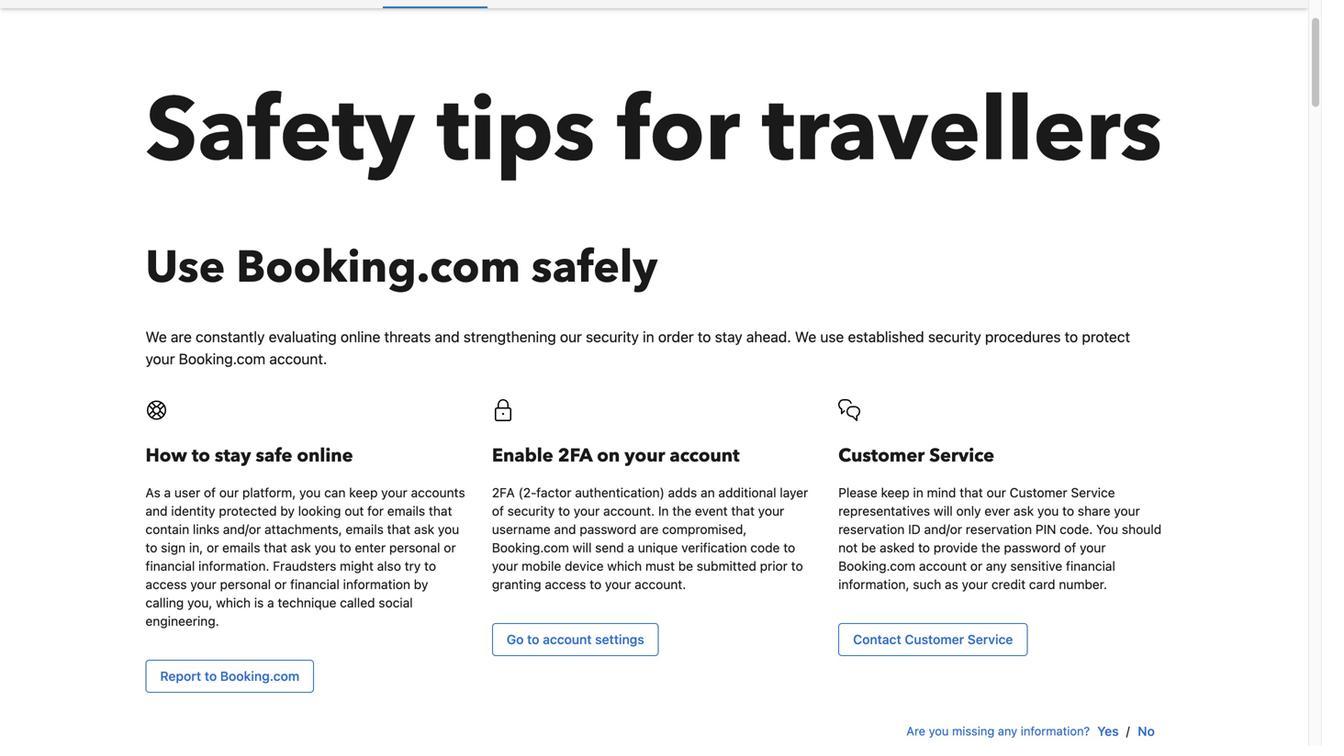 Task type: locate. For each thing, give the bounding box(es) containing it.
tips
[[437, 71, 596, 192]]

2 vertical spatial a
[[267, 596, 274, 611]]

to up prior
[[784, 541, 796, 556]]

customer up the please
[[839, 444, 925, 469]]

password up sensitive
[[1004, 541, 1061, 556]]

booking.com down constantly
[[179, 350, 266, 368]]

ask right ever
[[1014, 504, 1034, 519]]

keep up representatives
[[881, 485, 910, 501]]

customer down such
[[905, 632, 965, 648]]

1 horizontal spatial are
[[640, 522, 659, 537]]

0 vertical spatial for
[[618, 71, 740, 192]]

our inside please keep in mind that our customer service representatives will only ever ask you to share your reservation id and/or reservation pin code. you should not be asked to provide the password of your booking.com account or any sensitive financial information, such as your credit card number.
[[987, 485, 1007, 501]]

the down adds
[[673, 504, 692, 519]]

our up ever
[[987, 485, 1007, 501]]

be inside please keep in mind that our customer service representatives will only ever ask you to share your reservation id and/or reservation pin code. you should not be asked to provide the password of your booking.com account or any sensitive financial information, such as your credit card number.
[[862, 541, 877, 556]]

account. down 'must'
[[635, 577, 686, 592]]

1 vertical spatial will
[[573, 541, 592, 556]]

or
[[207, 541, 219, 556], [444, 541, 456, 556], [971, 559, 983, 574], [275, 577, 287, 592]]

1 and/or from the left
[[223, 522, 261, 537]]

0 vertical spatial password
[[580, 522, 637, 537]]

of up username
[[492, 504, 504, 519]]

online for safe
[[297, 444, 353, 469]]

0 horizontal spatial by
[[280, 504, 295, 519]]

online inside we are constantly evaluating online threats and strengthening our security in order to stay ahead. we use established security procedures to protect your booking.com account.
[[341, 328, 381, 346]]

how to stay safe online
[[146, 444, 353, 469]]

you up pin
[[1038, 504, 1059, 519]]

of
[[204, 485, 216, 501], [492, 504, 504, 519], [1065, 541, 1077, 556]]

1 horizontal spatial security
[[586, 328, 639, 346]]

and/or up provide
[[925, 522, 963, 537]]

account inside please keep in mind that our customer service representatives will only ever ask you to share your reservation id and/or reservation pin code. you should not be asked to provide the password of your booking.com account or any sensitive financial information, such as your credit card number.
[[919, 559, 967, 574]]

our inside we are constantly evaluating online threats and strengthening our security in order to stay ahead. we use established security procedures to protect your booking.com account.
[[560, 328, 582, 346]]

any inside please keep in mind that our customer service representatives will only ever ask you to share your reservation id and/or reservation pin code. you should not be asked to provide the password of your booking.com account or any sensitive financial information, such as your credit card number.
[[986, 559, 1007, 574]]

or down provide
[[971, 559, 983, 574]]

to right prior
[[791, 559, 803, 574]]

ask
[[1014, 504, 1034, 519], [414, 522, 435, 537], [291, 541, 311, 556]]

1 access from the left
[[146, 577, 187, 592]]

to up code. at the right bottom of page
[[1063, 504, 1075, 519]]

security inside 2fa (2-factor authentication) adds an additional layer of security to your account. in the event that your username and password are compromised, booking.com will send a unique verification code to your mobile device which must be submitted prior to granting access to your account.
[[508, 504, 555, 519]]

account.
[[269, 350, 327, 368], [604, 504, 655, 519], [635, 577, 686, 592]]

security down (2-
[[508, 504, 555, 519]]

to left protect on the right of the page
[[1065, 328, 1078, 346]]

financial up technique
[[290, 577, 340, 592]]

for inside as a user of our platform, you can keep your accounts and identity protected by looking out for emails that contain links and/or attachments, emails that ask you to sign in, or emails that ask you to enter personal or financial information. fraudsters might also try to access your personal or financial information by calling you, which is a technique called social engineering.
[[368, 504, 384, 519]]

1 horizontal spatial a
[[267, 596, 274, 611]]

a right as
[[164, 485, 171, 501]]

will down mind
[[934, 504, 953, 519]]

account right "go"
[[543, 632, 592, 648]]

mobile
[[522, 559, 561, 574]]

0 horizontal spatial and
[[146, 504, 168, 519]]

which left is
[[216, 596, 251, 611]]

0 vertical spatial personal
[[389, 541, 440, 556]]

stay
[[715, 328, 743, 346], [215, 444, 251, 469]]

2 horizontal spatial of
[[1065, 541, 1077, 556]]

password inside 2fa (2-factor authentication) adds an additional layer of security to your account. in the event that your username and password are compromised, booking.com will send a unique verification code to your mobile device which must be submitted prior to granting access to your account.
[[580, 522, 637, 537]]

access up calling
[[146, 577, 187, 592]]

credit
[[992, 577, 1026, 592]]

any right missing at right bottom
[[998, 725, 1018, 739]]

by up attachments,
[[280, 504, 295, 519]]

and down as
[[146, 504, 168, 519]]

and inside we are constantly evaluating online threats and strengthening our security in order to stay ahead. we use established security procedures to protect your booking.com account.
[[435, 328, 460, 346]]

and/or
[[223, 522, 261, 537], [925, 522, 963, 537]]

1 horizontal spatial access
[[545, 577, 586, 592]]

please keep in mind that our customer service representatives will only ever ask you to share your reservation id and/or reservation pin code. you should not be asked to provide the password of your booking.com account or any sensitive financial information, such as your credit card number.
[[839, 485, 1162, 592]]

id
[[909, 522, 921, 537]]

any inside are you missing any information? yes / no
[[998, 725, 1018, 739]]

account up an
[[670, 444, 740, 469]]

online up can
[[297, 444, 353, 469]]

ask down attachments,
[[291, 541, 311, 556]]

will up device
[[573, 541, 592, 556]]

0 horizontal spatial keep
[[349, 485, 378, 501]]

on
[[597, 444, 620, 469]]

1 horizontal spatial in
[[913, 485, 924, 501]]

0 vertical spatial a
[[164, 485, 171, 501]]

stay left ahead.
[[715, 328, 743, 346]]

use
[[146, 238, 225, 298]]

0 horizontal spatial be
[[679, 559, 694, 574]]

account
[[670, 444, 740, 469], [919, 559, 967, 574], [543, 632, 592, 648]]

1 vertical spatial are
[[640, 522, 659, 537]]

2fa
[[558, 444, 593, 469], [492, 485, 515, 501]]

keep
[[349, 485, 378, 501], [881, 485, 910, 501]]

emails
[[387, 504, 425, 519], [346, 522, 384, 537], [222, 541, 260, 556]]

0 horizontal spatial password
[[580, 522, 637, 537]]

of right user at the bottom left of page
[[204, 485, 216, 501]]

yes
[[1098, 724, 1119, 739]]

go
[[507, 632, 524, 648]]

the right provide
[[982, 541, 1001, 556]]

0 vertical spatial be
[[862, 541, 877, 556]]

personal up the try
[[389, 541, 440, 556]]

0 vertical spatial 2fa
[[558, 444, 593, 469]]

1 vertical spatial online
[[297, 444, 353, 469]]

a right is
[[267, 596, 274, 611]]

password
[[580, 522, 637, 537], [1004, 541, 1061, 556]]

and/or down protected in the bottom of the page
[[223, 522, 261, 537]]

adds
[[668, 485, 697, 501]]

engineering.
[[146, 614, 219, 629]]

that up only
[[960, 485, 983, 501]]

which down "send"
[[607, 559, 642, 574]]

no button
[[1130, 715, 1163, 747]]

fraudsters
[[273, 559, 336, 574]]

1 vertical spatial be
[[679, 559, 694, 574]]

1 horizontal spatial account
[[670, 444, 740, 469]]

2 horizontal spatial a
[[628, 541, 635, 556]]

2 access from the left
[[545, 577, 586, 592]]

ask inside please keep in mind that our customer service representatives will only ever ask you to share your reservation id and/or reservation pin code. you should not be asked to provide the password of your booking.com account or any sensitive financial information, such as your credit card number.
[[1014, 504, 1034, 519]]

2 we from the left
[[795, 328, 817, 346]]

or right 'in,'
[[207, 541, 219, 556]]

1 horizontal spatial and
[[435, 328, 460, 346]]

contact customer service link
[[839, 624, 1028, 657]]

2 horizontal spatial emails
[[387, 504, 425, 519]]

go to account settings link
[[492, 624, 659, 657]]

be right not at the right bottom of the page
[[862, 541, 877, 556]]

as
[[146, 485, 161, 501]]

established
[[848, 328, 925, 346]]

you down accounts
[[438, 522, 459, 537]]

keep up out
[[349, 485, 378, 501]]

booking.com inside 2fa (2-factor authentication) adds an additional layer of security to your account. in the event that your username and password are compromised, booking.com will send a unique verification code to your mobile device which must be submitted prior to granting access to your account.
[[492, 541, 569, 556]]

1 horizontal spatial password
[[1004, 541, 1061, 556]]

threats
[[384, 328, 431, 346]]

2 vertical spatial and
[[554, 522, 576, 537]]

and
[[435, 328, 460, 346], [146, 504, 168, 519], [554, 522, 576, 537]]

security
[[586, 328, 639, 346], [928, 328, 982, 346], [508, 504, 555, 519]]

service up share
[[1071, 485, 1116, 501]]

2 horizontal spatial ask
[[1014, 504, 1034, 519]]

we left use
[[795, 328, 817, 346]]

ask up the try
[[414, 522, 435, 537]]

0 vertical spatial the
[[673, 504, 692, 519]]

0 horizontal spatial for
[[368, 504, 384, 519]]

service up mind
[[930, 444, 995, 469]]

2fa left (2-
[[492, 485, 515, 501]]

0 vertical spatial online
[[341, 328, 381, 346]]

1 horizontal spatial be
[[862, 541, 877, 556]]

information,
[[839, 577, 910, 592]]

2 horizontal spatial and
[[554, 522, 576, 537]]

our up protected in the bottom of the page
[[219, 485, 239, 501]]

by down the try
[[414, 577, 428, 592]]

1 vertical spatial password
[[1004, 541, 1061, 556]]

2 horizontal spatial our
[[987, 485, 1007, 501]]

0 vertical spatial are
[[171, 328, 192, 346]]

0 horizontal spatial in
[[643, 328, 655, 346]]

0 horizontal spatial stay
[[215, 444, 251, 469]]

financial up number.
[[1066, 559, 1116, 574]]

of inside 2fa (2-factor authentication) adds an additional layer of security to your account. in the event that your username and password are compromised, booking.com will send a unique verification code to your mobile device which must be submitted prior to granting access to your account.
[[492, 504, 504, 519]]

0 horizontal spatial 2fa
[[492, 485, 515, 501]]

1 vertical spatial personal
[[220, 577, 271, 592]]

online left threats
[[341, 328, 381, 346]]

our right strengthening
[[560, 328, 582, 346]]

and down factor
[[554, 522, 576, 537]]

1 vertical spatial emails
[[346, 522, 384, 537]]

booking.com up information,
[[839, 559, 916, 574]]

0 vertical spatial account.
[[269, 350, 327, 368]]

that
[[960, 485, 983, 501], [429, 504, 452, 519], [731, 504, 755, 519], [387, 522, 411, 537], [264, 541, 287, 556]]

booking.com down username
[[492, 541, 569, 556]]

1 vertical spatial the
[[982, 541, 1001, 556]]

1 horizontal spatial which
[[607, 559, 642, 574]]

1 horizontal spatial financial
[[290, 577, 340, 592]]

0 vertical spatial in
[[643, 328, 655, 346]]

financial down sign
[[146, 559, 195, 574]]

1 vertical spatial stay
[[215, 444, 251, 469]]

in inside we are constantly evaluating online threats and strengthening our security in order to stay ahead. we use established security procedures to protect your booking.com account.
[[643, 328, 655, 346]]

account. down authentication)
[[604, 504, 655, 519]]

1 horizontal spatial stay
[[715, 328, 743, 346]]

1 horizontal spatial we
[[795, 328, 817, 346]]

which inside as a user of our platform, you can keep your accounts and identity protected by looking out for emails that contain links and/or attachments, emails that ask you to sign in, or emails that ask you to enter personal or financial information. fraudsters might also try to access your personal or financial information by calling you, which is a technique called social engineering.
[[216, 596, 251, 611]]

in left order
[[643, 328, 655, 346]]

1 vertical spatial a
[[628, 541, 635, 556]]

1 horizontal spatial personal
[[389, 541, 440, 556]]

0 horizontal spatial security
[[508, 504, 555, 519]]

any up credit
[[986, 559, 1007, 574]]

number.
[[1059, 577, 1108, 592]]

in left mind
[[913, 485, 924, 501]]

1 vertical spatial service
[[1071, 485, 1116, 501]]

which
[[607, 559, 642, 574], [216, 596, 251, 611]]

0 horizontal spatial we
[[146, 328, 167, 346]]

be
[[862, 541, 877, 556], [679, 559, 694, 574]]

are left constantly
[[171, 328, 192, 346]]

can
[[324, 485, 346, 501]]

booking.com
[[236, 238, 521, 298], [179, 350, 266, 368], [492, 541, 569, 556], [839, 559, 916, 574], [220, 669, 300, 684]]

be right 'must'
[[679, 559, 694, 574]]

and/or inside as a user of our platform, you can keep your accounts and identity protected by looking out for emails that contain links and/or attachments, emails that ask you to sign in, or emails that ask you to enter personal or financial information. fraudsters might also try to access your personal or financial information by calling you, which is a technique called social engineering.
[[223, 522, 261, 537]]

any
[[986, 559, 1007, 574], [998, 725, 1018, 739]]

safe
[[256, 444, 292, 469]]

will
[[934, 504, 953, 519], [573, 541, 592, 556]]

0 horizontal spatial emails
[[222, 541, 260, 556]]

and inside as a user of our platform, you can keep your accounts and identity protected by looking out for emails that contain links and/or attachments, emails that ask you to sign in, or emails that ask you to enter personal or financial information. fraudsters might also try to access your personal or financial information by calling you, which is a technique called social engineering.
[[146, 504, 168, 519]]

that down the additional
[[731, 504, 755, 519]]

use
[[821, 328, 844, 346]]

personal
[[389, 541, 440, 556], [220, 577, 271, 592]]

verification
[[682, 541, 747, 556]]

platform,
[[242, 485, 296, 501]]

1 we from the left
[[146, 328, 167, 346]]

1 horizontal spatial will
[[934, 504, 953, 519]]

emails up information.
[[222, 541, 260, 556]]

2 horizontal spatial financial
[[1066, 559, 1116, 574]]

0 horizontal spatial reservation
[[839, 522, 905, 537]]

0 horizontal spatial the
[[673, 504, 692, 519]]

safely
[[532, 238, 658, 298]]

a
[[164, 485, 171, 501], [628, 541, 635, 556], [267, 596, 274, 611]]

2 vertical spatial emails
[[222, 541, 260, 556]]

of inside please keep in mind that our customer service representatives will only ever ask you to share your reservation id and/or reservation pin code. you should not be asked to provide the password of your booking.com account or any sensitive financial information, such as your credit card number.
[[1065, 541, 1077, 556]]

a right "send"
[[628, 541, 635, 556]]

and right threats
[[435, 328, 460, 346]]

1 vertical spatial customer
[[1010, 485, 1068, 501]]

1 vertical spatial which
[[216, 596, 251, 611]]

2 keep from the left
[[881, 485, 910, 501]]

layer
[[780, 485, 809, 501]]

you inside are you missing any information? yes / no
[[929, 725, 949, 739]]

1 vertical spatial and
[[146, 504, 168, 519]]

to up might
[[340, 541, 351, 556]]

0 vertical spatial will
[[934, 504, 953, 519]]

2 and/or from the left
[[925, 522, 963, 537]]

or down fraudsters
[[275, 577, 287, 592]]

reservation down representatives
[[839, 522, 905, 537]]

to right "go"
[[527, 632, 540, 648]]

1 horizontal spatial our
[[560, 328, 582, 346]]

emails down accounts
[[387, 504, 425, 519]]

0 horizontal spatial and/or
[[223, 522, 261, 537]]

1 horizontal spatial by
[[414, 577, 428, 592]]

settings
[[595, 632, 645, 648]]

code.
[[1060, 522, 1093, 537]]

0 vertical spatial of
[[204, 485, 216, 501]]

1 horizontal spatial keep
[[881, 485, 910, 501]]

0 horizontal spatial will
[[573, 541, 592, 556]]

0 vertical spatial service
[[930, 444, 995, 469]]

you right are
[[929, 725, 949, 739]]

2 horizontal spatial account
[[919, 559, 967, 574]]

evaluating
[[269, 328, 337, 346]]

the inside 2fa (2-factor authentication) adds an additional layer of security to your account. in the event that your username and password are compromised, booking.com will send a unique verification code to your mobile device which must be submitted prior to granting access to your account.
[[673, 504, 692, 519]]

submitted
[[697, 559, 757, 574]]

security for strengthening
[[586, 328, 639, 346]]

are up unique
[[640, 522, 659, 537]]

please
[[839, 485, 878, 501]]

1 vertical spatial account
[[919, 559, 967, 574]]

1 vertical spatial 2fa
[[492, 485, 515, 501]]

security left procedures
[[928, 328, 982, 346]]

ever
[[985, 504, 1011, 519]]

0 horizontal spatial personal
[[220, 577, 271, 592]]

1 keep from the left
[[349, 485, 378, 501]]

1 horizontal spatial and/or
[[925, 522, 963, 537]]

our inside as a user of our platform, you can keep your accounts and identity protected by looking out for emails that contain links and/or attachments, emails that ask you to sign in, or emails that ask you to enter personal or financial information. fraudsters might also try to access your personal or financial information by calling you, which is a technique called social engineering.
[[219, 485, 239, 501]]

identity
[[171, 504, 215, 519]]

stay left the "safe"
[[215, 444, 251, 469]]

account up as
[[919, 559, 967, 574]]

accounts
[[411, 485, 465, 501]]

0 horizontal spatial of
[[204, 485, 216, 501]]

we left constantly
[[146, 328, 167, 346]]

emails up enter
[[346, 522, 384, 537]]

2fa left on
[[558, 444, 593, 469]]

our
[[560, 328, 582, 346], [219, 485, 239, 501], [987, 485, 1007, 501]]

access down device
[[545, 577, 586, 592]]

service
[[930, 444, 995, 469], [1071, 485, 1116, 501], [968, 632, 1013, 648]]

1 vertical spatial of
[[492, 504, 504, 519]]

we are constantly evaluating online threats and strengthening our security in order to stay ahead. we use established security procedures to protect your booking.com account.
[[146, 328, 1131, 368]]

1 horizontal spatial reservation
[[966, 522, 1032, 537]]

be inside 2fa (2-factor authentication) adds an additional layer of security to your account. in the event that your username and password are compromised, booking.com will send a unique verification code to your mobile device which must be submitted prior to granting access to your account.
[[679, 559, 694, 574]]

0 vertical spatial any
[[986, 559, 1007, 574]]

of down code. at the right bottom of page
[[1065, 541, 1077, 556]]

to right order
[[698, 328, 711, 346]]

2 vertical spatial ask
[[291, 541, 311, 556]]

are
[[907, 725, 926, 739]]

access inside 2fa (2-factor authentication) adds an additional layer of security to your account. in the event that your username and password are compromised, booking.com will send a unique verification code to your mobile device which must be submitted prior to granting access to your account.
[[545, 577, 586, 592]]

are
[[171, 328, 192, 346], [640, 522, 659, 537]]

reservation down ever
[[966, 522, 1032, 537]]

0 vertical spatial ask
[[1014, 504, 1034, 519]]

by
[[280, 504, 295, 519], [414, 577, 428, 592]]

password up "send"
[[580, 522, 637, 537]]

0 horizontal spatial account
[[543, 632, 592, 648]]

we
[[146, 328, 167, 346], [795, 328, 817, 346]]

attachments,
[[265, 522, 342, 537]]

for
[[618, 71, 740, 192], [368, 504, 384, 519]]

reservation
[[839, 522, 905, 537], [966, 522, 1032, 537]]

1 vertical spatial any
[[998, 725, 1018, 739]]

0 vertical spatial stay
[[715, 328, 743, 346]]

booking.com up threats
[[236, 238, 521, 298]]

financial inside please keep in mind that our customer service representatives will only ever ask you to share your reservation id and/or reservation pin code. you should not be asked to provide the password of your booking.com account or any sensitive financial information, such as your credit card number.
[[1066, 559, 1116, 574]]

online
[[341, 328, 381, 346], [297, 444, 353, 469]]

or inside please keep in mind that our customer service representatives will only ever ask you to share your reservation id and/or reservation pin code. you should not be asked to provide the password of your booking.com account or any sensitive financial information, such as your credit card number.
[[971, 559, 983, 574]]



Task type: vqa. For each thing, say whether or not it's contained in the screenshot.
and to the bottom
yes



Task type: describe. For each thing, give the bounding box(es) containing it.
2 vertical spatial customer
[[905, 632, 965, 648]]

constantly
[[196, 328, 265, 346]]

representatives
[[839, 504, 931, 519]]

in
[[658, 504, 669, 519]]

unique
[[638, 541, 678, 556]]

not
[[839, 541, 858, 556]]

missing
[[952, 725, 995, 739]]

customer inside please keep in mind that our customer service representatives will only ever ask you to share your reservation id and/or reservation pin code. you should not be asked to provide the password of your booking.com account or any sensitive financial information, such as your credit card number.
[[1010, 485, 1068, 501]]

will inside 2fa (2-factor authentication) adds an additional layer of security to your account. in the event that your username and password are compromised, booking.com will send a unique verification code to your mobile device which must be submitted prior to granting access to your account.
[[573, 541, 592, 556]]

in inside please keep in mind that our customer service representatives will only ever ask you to share your reservation id and/or reservation pin code. you should not be asked to provide the password of your booking.com account or any sensitive financial information, such as your credit card number.
[[913, 485, 924, 501]]

contact customer service
[[853, 632, 1013, 648]]

booking.com inside we are constantly evaluating online threats and strengthening our security in order to stay ahead. we use established security procedures to protect your booking.com account.
[[179, 350, 266, 368]]

only
[[957, 504, 981, 519]]

are inside 2fa (2-factor authentication) adds an additional layer of security to your account. in the event that your username and password are compromised, booking.com will send a unique verification code to your mobile device which must be submitted prior to granting access to your account.
[[640, 522, 659, 537]]

technique
[[278, 596, 337, 611]]

authentication)
[[575, 485, 665, 501]]

keep inside please keep in mind that our customer service representatives will only ever ask you to share your reservation id and/or reservation pin code. you should not be asked to provide the password of your booking.com account or any sensitive financial information, such as your credit card number.
[[881, 485, 910, 501]]

and/or inside please keep in mind that our customer service representatives will only ever ask you to share your reservation id and/or reservation pin code. you should not be asked to provide the password of your booking.com account or any sensitive financial information, such as your credit card number.
[[925, 522, 963, 537]]

customer service
[[839, 444, 995, 469]]

prior
[[760, 559, 788, 574]]

and inside 2fa (2-factor authentication) adds an additional layer of security to your account. in the event that your username and password are compromised, booking.com will send a unique verification code to your mobile device which must be submitted prior to granting access to your account.
[[554, 522, 576, 537]]

are you missing any information? yes / no
[[907, 724, 1155, 739]]

you up looking
[[299, 485, 321, 501]]

device
[[565, 559, 604, 574]]

might
[[340, 559, 374, 574]]

you up fraudsters
[[315, 541, 336, 556]]

that down accounts
[[429, 504, 452, 519]]

safety
[[146, 71, 415, 192]]

try
[[405, 559, 421, 574]]

compromised,
[[662, 522, 747, 537]]

report
[[160, 669, 201, 684]]

booking.com inside please keep in mind that our customer service representatives will only ever ask you to share your reservation id and/or reservation pin code. you should not be asked to provide the password of your booking.com account or any sensitive financial information, such as your credit card number.
[[839, 559, 916, 574]]

the inside please keep in mind that our customer service representatives will only ever ask you to share your reservation id and/or reservation pin code. you should not be asked to provide the password of your booking.com account or any sensitive financial information, such as your credit card number.
[[982, 541, 1001, 556]]

2fa (2-factor authentication) adds an additional layer of security to your account. in the event that your username and password are compromised, booking.com will send a unique verification code to your mobile device which must be submitted prior to granting access to your account.
[[492, 485, 809, 592]]

password inside please keep in mind that our customer service representatives will only ever ask you to share your reservation id and/or reservation pin code. you should not be asked to provide the password of your booking.com account or any sensitive financial information, such as your credit card number.
[[1004, 541, 1061, 556]]

to right the try
[[424, 559, 436, 574]]

0 vertical spatial emails
[[387, 504, 425, 519]]

enable 2fa on your account
[[492, 444, 740, 469]]

send
[[595, 541, 624, 556]]

2 horizontal spatial security
[[928, 328, 982, 346]]

account. inside we are constantly evaluating online threats and strengthening our security in order to stay ahead. we use established security procedures to protect your booking.com account.
[[269, 350, 327, 368]]

/
[[1127, 725, 1130, 739]]

user
[[174, 485, 200, 501]]

enable
[[492, 444, 554, 469]]

security for layer
[[508, 504, 555, 519]]

2fa inside 2fa (2-factor authentication) adds an additional layer of security to your account. in the event that your username and password are compromised, booking.com will send a unique verification code to your mobile device which must be submitted prior to granting access to your account.
[[492, 485, 515, 501]]

that up also
[[387, 522, 411, 537]]

1 vertical spatial by
[[414, 577, 428, 592]]

in,
[[189, 541, 203, 556]]

to down id
[[919, 541, 930, 556]]

1 reservation from the left
[[839, 522, 905, 537]]

0 vertical spatial account
[[670, 444, 740, 469]]

as
[[945, 577, 959, 592]]

pin
[[1036, 522, 1057, 537]]

username
[[492, 522, 551, 537]]

0 horizontal spatial financial
[[146, 559, 195, 574]]

1 horizontal spatial ask
[[414, 522, 435, 537]]

must
[[646, 559, 675, 574]]

mind
[[927, 485, 957, 501]]

no
[[1138, 724, 1155, 739]]

0 vertical spatial by
[[280, 504, 295, 519]]

calling
[[146, 596, 184, 611]]

looking
[[298, 504, 341, 519]]

booking.com down is
[[220, 669, 300, 684]]

2 vertical spatial account
[[543, 632, 592, 648]]

are inside we are constantly evaluating online threats and strengthening our security in order to stay ahead. we use established security procedures to protect your booking.com account.
[[171, 328, 192, 346]]

a inside 2fa (2-factor authentication) adds an additional layer of security to your account. in the event that your username and password are compromised, booking.com will send a unique verification code to your mobile device which must be submitted prior to granting access to your account.
[[628, 541, 635, 556]]

additional
[[719, 485, 777, 501]]

contain
[[146, 522, 189, 537]]

is
[[254, 596, 264, 611]]

you
[[1097, 522, 1119, 537]]

to right "how"
[[192, 444, 210, 469]]

information?
[[1021, 725, 1090, 739]]

2 vertical spatial account.
[[635, 577, 686, 592]]

will inside please keep in mind that our customer service representatives will only ever ask you to share your reservation id and/or reservation pin code. you should not be asked to provide the password of your booking.com account or any sensitive financial information, such as your credit card number.
[[934, 504, 953, 519]]

that down attachments,
[[264, 541, 287, 556]]

enter
[[355, 541, 386, 556]]

that inside please keep in mind that our customer service representatives will only ever ask you to share your reservation id and/or reservation pin code. you should not be asked to provide the password of your booking.com account or any sensitive financial information, such as your credit card number.
[[960, 485, 983, 501]]

granting
[[492, 577, 542, 592]]

which inside 2fa (2-factor authentication) adds an additional layer of security to your account. in the event that your username and password are compromised, booking.com will send a unique verification code to your mobile device which must be submitted prior to granting access to your account.
[[607, 559, 642, 574]]

strengthening
[[464, 328, 556, 346]]

1 horizontal spatial 2fa
[[558, 444, 593, 469]]

report to booking.com
[[160, 669, 300, 684]]

access inside as a user of our platform, you can keep your accounts and identity protected by looking out for emails that contain links and/or attachments, emails that ask you to sign in, or emails that ask you to enter personal or financial information. fraudsters might also try to access your personal or financial information by calling you, which is a technique called social engineering.
[[146, 577, 187, 592]]

called
[[340, 596, 375, 611]]

an
[[701, 485, 715, 501]]

yes button
[[1090, 715, 1127, 747]]

online for evaluating
[[341, 328, 381, 346]]

1 vertical spatial account.
[[604, 504, 655, 519]]

card
[[1029, 577, 1056, 592]]

protected
[[219, 504, 277, 519]]

links
[[193, 522, 220, 537]]

information.
[[198, 559, 270, 574]]

1 horizontal spatial for
[[618, 71, 740, 192]]

that inside 2fa (2-factor authentication) adds an additional layer of security to your account. in the event that your username and password are compromised, booking.com will send a unique verification code to your mobile device which must be submitted prior to granting access to your account.
[[731, 504, 755, 519]]

such
[[913, 577, 942, 592]]

keep inside as a user of our platform, you can keep your accounts and identity protected by looking out for emails that contain links and/or attachments, emails that ask you to sign in, or emails that ask you to enter personal or financial information. fraudsters might also try to access your personal or financial information by calling you, which is a technique called social engineering.
[[349, 485, 378, 501]]

contact
[[853, 632, 902, 648]]

2 reservation from the left
[[966, 522, 1032, 537]]

you inside please keep in mind that our customer service representatives will only ever ask you to share your reservation id and/or reservation pin code. you should not be asked to provide the password of your booking.com account or any sensitive financial information, such as your credit card number.
[[1038, 504, 1059, 519]]

stay inside we are constantly evaluating online threats and strengthening our security in order to stay ahead. we use established security procedures to protect your booking.com account.
[[715, 328, 743, 346]]

out
[[345, 504, 364, 519]]

or down accounts
[[444, 541, 456, 556]]

1 horizontal spatial emails
[[346, 522, 384, 537]]

your inside we are constantly evaluating online threats and strengthening our security in order to stay ahead. we use established security procedures to protect your booking.com account.
[[146, 350, 175, 368]]

share
[[1078, 504, 1111, 519]]

to right report
[[205, 669, 217, 684]]

to down device
[[590, 577, 602, 592]]

asked
[[880, 541, 915, 556]]

provide
[[934, 541, 978, 556]]

2 vertical spatial service
[[968, 632, 1013, 648]]

order
[[658, 328, 694, 346]]

as a user of our platform, you can keep your accounts and identity protected by looking out for emails that contain links and/or attachments, emails that ask you to sign in, or emails that ask you to enter personal or financial information. fraudsters might also try to access your personal or financial information by calling you, which is a technique called social engineering.
[[146, 485, 465, 629]]

of inside as a user of our platform, you can keep your accounts and identity protected by looking out for emails that contain links and/or attachments, emails that ask you to sign in, or emails that ask you to enter personal or financial information. fraudsters might also try to access your personal or financial information by calling you, which is a technique called social engineering.
[[204, 485, 216, 501]]

code
[[751, 541, 780, 556]]

0 vertical spatial customer
[[839, 444, 925, 469]]

go to account settings
[[507, 632, 645, 648]]

to left sign
[[146, 541, 157, 556]]

to down factor
[[558, 504, 570, 519]]

protect
[[1082, 328, 1131, 346]]

service inside please keep in mind that our customer service representatives will only ever ask you to share your reservation id and/or reservation pin code. you should not be asked to provide the password of your booking.com account or any sensitive financial information, such as your credit card number.
[[1071, 485, 1116, 501]]

also
[[377, 559, 401, 574]]

(2-
[[519, 485, 537, 501]]

social
[[379, 596, 413, 611]]

report to booking.com link
[[146, 660, 314, 693]]

ahead.
[[747, 328, 792, 346]]

you,
[[187, 596, 212, 611]]

safety tips for travellers
[[146, 71, 1163, 192]]

sensitive
[[1011, 559, 1063, 574]]



